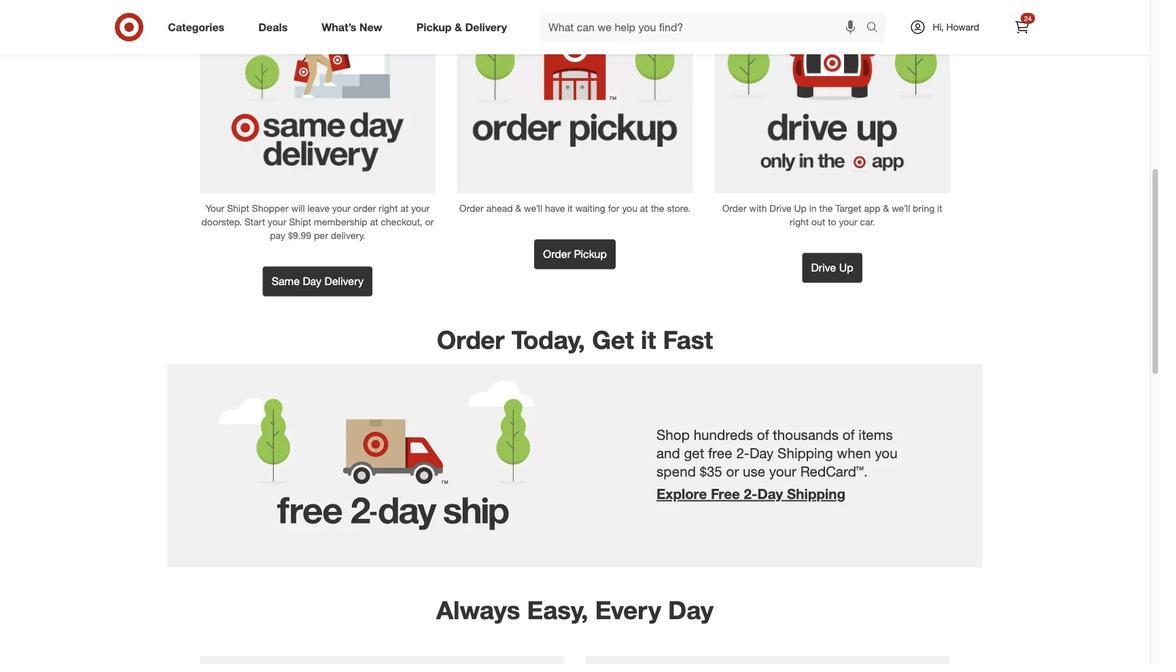 Task type: vqa. For each thing, say whether or not it's contained in the screenshot.
"&" within the order with drive up in the target app & we'll bring it right out to your car.
yes



Task type: describe. For each thing, give the bounding box(es) containing it.
order for order today, get it fast
[[437, 325, 505, 355]]

or use your redcard™.
[[726, 463, 868, 481]]

have
[[545, 202, 565, 214]]

what's new link
[[310, 12, 399, 42]]

out
[[812, 216, 825, 228]]

you inside shop hundreds of thousands of items and get free 2‑day shipping when you spend $35 or use your redcard™. explore free 2-day shipping
[[875, 445, 898, 462]]

right inside order with drive up in the target app & we'll bring it right out to your car.
[[790, 216, 809, 228]]

your inside order with drive up in the target app & we'll bring it right out to your car.
[[839, 216, 858, 228]]

leave
[[307, 202, 330, 214]]

shop hundreds of thousands of items and get free 2‑day shipping when you spend $35 or use your redcard™. explore free 2-day shipping
[[657, 427, 898, 503]]

your
[[206, 202, 224, 214]]

day inside shop hundreds of thousands of items and get free 2‑day shipping when you spend $35 or use your redcard™. explore free 2-day shipping
[[758, 486, 783, 503]]

drive inside 'link'
[[811, 261, 836, 275]]

1 horizontal spatial it
[[641, 325, 656, 355]]

drive up link
[[802, 253, 862, 283]]

thousands
[[773, 427, 839, 444]]

target order pickup image
[[457, 0, 693, 193]]

bring
[[913, 202, 935, 214]]

1 horizontal spatial at
[[400, 202, 409, 214]]

order with drive up in the target app & we'll bring it right out to your car.
[[722, 202, 942, 228]]

up inside 'link'
[[839, 261, 854, 275]]

up inside order with drive up in the target app & we'll bring it right out to your car.
[[794, 202, 807, 214]]

get
[[684, 445, 704, 462]]

search
[[860, 22, 893, 35]]

2 of from the left
[[843, 427, 855, 444]]

24 link
[[1007, 12, 1037, 42]]

pay
[[270, 229, 285, 241]]

same
[[272, 275, 300, 288]]

new
[[359, 20, 382, 34]]

in
[[809, 202, 817, 214]]

pickup & delivery
[[416, 20, 507, 34]]

1 of from the left
[[757, 427, 769, 444]]

start
[[245, 216, 265, 228]]

will
[[291, 202, 305, 214]]

0 horizontal spatial &
[[455, 20, 462, 34]]

order with drive up in the target app & we'll bring it right out to your car. link
[[704, 0, 961, 237]]

0 horizontal spatial pickup
[[416, 20, 452, 34]]

pickup & delivery link
[[405, 12, 524, 42]]

search button
[[860, 12, 893, 45]]

deals
[[258, 20, 288, 34]]

0 vertical spatial shipping
[[778, 445, 833, 462]]

and
[[657, 445, 680, 462]]

same day delivery
[[272, 275, 364, 288]]

order ahead & we'll have it waiting for you at the store. link
[[446, 0, 704, 223]]

order ahead & we'll have it waiting for you at the store.
[[459, 202, 691, 214]]

target drive up image
[[715, 0, 950, 193]]

categories
[[168, 20, 224, 34]]

same day delivery image
[[200, 0, 435, 193]]

your up membership
[[332, 202, 351, 214]]

2-
[[744, 486, 758, 503]]

order today, get it fast
[[437, 325, 713, 355]]

0 horizontal spatial day
[[303, 275, 322, 288]]

shopper
[[252, 202, 289, 214]]

the inside order with drive up in the target app & we'll bring it right out to your car.
[[819, 202, 833, 214]]

delivery.
[[331, 229, 365, 241]]

your up the 'or'
[[411, 202, 430, 214]]

order
[[353, 202, 376, 214]]

howard
[[947, 21, 979, 33]]

free & easy returns image
[[200, 657, 564, 665]]

membership
[[314, 216, 367, 228]]

your up 'pay'
[[268, 216, 286, 228]]

explore
[[657, 486, 707, 503]]

to
[[828, 216, 836, 228]]

your shipt shopper will leave your order right at your doorstep. start your shipt membership at checkout, or pay $9.99 per delivery. link
[[189, 0, 446, 251]]

app
[[864, 202, 881, 214]]

when
[[837, 445, 871, 462]]



Task type: locate. For each thing, give the bounding box(es) containing it.
the right in
[[819, 202, 833, 214]]

&
[[455, 20, 462, 34], [515, 202, 521, 214], [883, 202, 889, 214]]

easy,
[[527, 596, 588, 626]]

day
[[303, 275, 322, 288], [758, 486, 783, 503], [668, 596, 714, 626]]

drive inside order with drive up in the target app & we'll bring it right out to your car.
[[770, 202, 792, 214]]

1 horizontal spatial we'll
[[892, 202, 910, 214]]

it right bring at the top right of the page
[[937, 202, 942, 214]]

or
[[425, 216, 434, 228]]

shop
[[657, 427, 690, 444]]

shipt up $9.99
[[289, 216, 311, 228]]

shipping
[[778, 445, 833, 462], [787, 486, 846, 503]]

delivery for pickup & delivery
[[465, 20, 507, 34]]

it
[[568, 202, 573, 214], [937, 202, 942, 214], [641, 325, 656, 355]]

we'll
[[524, 202, 542, 214], [892, 202, 910, 214]]

right left out
[[790, 216, 809, 228]]

free 2‑day
[[708, 445, 774, 462]]

day right every
[[668, 596, 714, 626]]

What can we help you find? suggestions appear below search field
[[540, 12, 870, 42]]

1 horizontal spatial &
[[515, 202, 521, 214]]

right up checkout,
[[379, 202, 398, 214]]

1 horizontal spatial you
[[875, 445, 898, 462]]

delivery
[[465, 20, 507, 34], [325, 275, 364, 288]]

the inside "link"
[[651, 202, 664, 214]]

you down items
[[875, 445, 898, 462]]

store.
[[667, 202, 691, 214]]

24
[[1024, 14, 1032, 22]]

delivery inside the same day delivery link
[[325, 275, 364, 288]]

you inside order ahead & we'll have it waiting for you at the store. "link"
[[622, 202, 637, 214]]

with
[[749, 202, 767, 214]]

hi,
[[933, 21, 944, 33]]

get
[[592, 325, 634, 355]]

at up checkout,
[[400, 202, 409, 214]]

we'll left bring at the top right of the page
[[892, 202, 910, 214]]

of up when
[[843, 427, 855, 444]]

0 vertical spatial right
[[379, 202, 398, 214]]

0 horizontal spatial up
[[794, 202, 807, 214]]

right inside your shipt shopper will leave your order right at your doorstep. start your shipt membership at checkout, or pay $9.99 per delivery.
[[379, 202, 398, 214]]

2 vertical spatial day
[[668, 596, 714, 626]]

2 horizontal spatial at
[[640, 202, 648, 214]]

1 horizontal spatial of
[[843, 427, 855, 444]]

up
[[794, 202, 807, 214], [839, 261, 854, 275]]

your down target
[[839, 216, 858, 228]]

same day delivery link
[[263, 267, 372, 297]]

order pickup
[[543, 248, 607, 261]]

2 horizontal spatial &
[[883, 202, 889, 214]]

1 vertical spatial shipt
[[289, 216, 311, 228]]

at right for
[[640, 202, 648, 214]]

drive up
[[811, 261, 854, 275]]

1 horizontal spatial day
[[668, 596, 714, 626]]

the left store.
[[651, 202, 664, 214]]

it right the have
[[568, 202, 573, 214]]

it inside "link"
[[568, 202, 573, 214]]

0 horizontal spatial we'll
[[524, 202, 542, 214]]

shipping down or use your redcard™.
[[787, 486, 846, 503]]

day down or use your redcard™.
[[758, 486, 783, 503]]

0 vertical spatial up
[[794, 202, 807, 214]]

1 horizontal spatial the
[[819, 202, 833, 214]]

1 horizontal spatial delivery
[[465, 20, 507, 34]]

0 vertical spatial drive
[[770, 202, 792, 214]]

categories link
[[156, 12, 241, 42]]

delivery inside pickup & delivery link
[[465, 20, 507, 34]]

at down order
[[370, 216, 378, 228]]

& inside order with drive up in the target app & we'll bring it right out to your car.
[[883, 202, 889, 214]]

you right for
[[622, 202, 637, 214]]

car.
[[860, 216, 875, 228]]

target
[[836, 202, 862, 214]]

1 vertical spatial up
[[839, 261, 854, 275]]

it inside order with drive up in the target app & we'll bring it right out to your car.
[[937, 202, 942, 214]]

drive
[[770, 202, 792, 214], [811, 261, 836, 275]]

of
[[757, 427, 769, 444], [843, 427, 855, 444]]

at inside order ahead & we'll have it waiting for you at the store. "link"
[[640, 202, 648, 214]]

today,
[[512, 325, 585, 355]]

items
[[859, 427, 893, 444]]

checkout,
[[381, 216, 422, 228]]

order for order ahead & we'll have it waiting for you at the store.
[[459, 202, 484, 214]]

you
[[622, 202, 637, 214], [875, 445, 898, 462]]

1 vertical spatial delivery
[[325, 275, 364, 288]]

every
[[595, 596, 661, 626]]

pickup
[[416, 20, 452, 34], [574, 248, 607, 261]]

free 2-day shipping image
[[167, 364, 983, 568]]

we'll inside order ahead & we'll have it waiting for you at the store. "link"
[[524, 202, 542, 214]]

order for order pickup
[[543, 248, 571, 261]]

drive right "with"
[[770, 202, 792, 214]]

ahead
[[486, 202, 513, 214]]

0 horizontal spatial delivery
[[325, 275, 364, 288]]

deals link
[[247, 12, 305, 42]]

doorstep.
[[202, 216, 242, 228]]

order inside order with drive up in the target app & we'll bring it right out to your car.
[[722, 202, 747, 214]]

hundreds
[[694, 427, 753, 444]]

1 vertical spatial day
[[758, 486, 783, 503]]

at
[[400, 202, 409, 214], [640, 202, 648, 214], [370, 216, 378, 228]]

2 the from the left
[[819, 202, 833, 214]]

0 horizontal spatial right
[[379, 202, 398, 214]]

1 vertical spatial right
[[790, 216, 809, 228]]

the
[[651, 202, 664, 214], [819, 202, 833, 214]]

0 vertical spatial you
[[622, 202, 637, 214]]

spend
[[657, 463, 696, 481]]

0 horizontal spatial the
[[651, 202, 664, 214]]

$9.99
[[288, 229, 311, 241]]

of up free 2‑day
[[757, 427, 769, 444]]

0 vertical spatial day
[[303, 275, 322, 288]]

0 horizontal spatial you
[[622, 202, 637, 214]]

0 horizontal spatial drive
[[770, 202, 792, 214]]

target redcard image
[[586, 657, 950, 665]]

0 horizontal spatial of
[[757, 427, 769, 444]]

shipt up doorstep.
[[227, 202, 249, 214]]

pickup down waiting at top
[[574, 248, 607, 261]]

0 horizontal spatial it
[[568, 202, 573, 214]]

always easy, every day
[[436, 596, 714, 626]]

what's new
[[322, 20, 382, 34]]

order for order with drive up in the target app & we'll bring it right out to your car.
[[722, 202, 747, 214]]

0 horizontal spatial at
[[370, 216, 378, 228]]

0 vertical spatial delivery
[[465, 20, 507, 34]]

drive down out
[[811, 261, 836, 275]]

pickup right new
[[416, 20, 452, 34]]

order pickup link
[[534, 240, 616, 270]]

shipt
[[227, 202, 249, 214], [289, 216, 311, 228]]

hi, howard
[[933, 21, 979, 33]]

shipping down thousands
[[778, 445, 833, 462]]

day right same
[[303, 275, 322, 288]]

we'll left the have
[[524, 202, 542, 214]]

1 vertical spatial pickup
[[574, 248, 607, 261]]

1 horizontal spatial shipt
[[289, 216, 311, 228]]

it right the get at right
[[641, 325, 656, 355]]

0 horizontal spatial shipt
[[227, 202, 249, 214]]

we'll inside order with drive up in the target app & we'll bring it right out to your car.
[[892, 202, 910, 214]]

fast
[[663, 325, 713, 355]]

order
[[459, 202, 484, 214], [722, 202, 747, 214], [543, 248, 571, 261], [437, 325, 505, 355]]

2 horizontal spatial it
[[937, 202, 942, 214]]

1 we'll from the left
[[524, 202, 542, 214]]

0 vertical spatial shipt
[[227, 202, 249, 214]]

right
[[379, 202, 398, 214], [790, 216, 809, 228]]

1 horizontal spatial right
[[790, 216, 809, 228]]

delivery for same day delivery
[[325, 275, 364, 288]]

always
[[436, 596, 520, 626]]

1 vertical spatial shipping
[[787, 486, 846, 503]]

your shipt shopper will leave your order right at your doorstep. start your shipt membership at checkout, or pay $9.99 per delivery.
[[202, 202, 434, 241]]

1 horizontal spatial pickup
[[574, 248, 607, 261]]

1 vertical spatial you
[[875, 445, 898, 462]]

free
[[711, 486, 740, 503]]

1 vertical spatial drive
[[811, 261, 836, 275]]

waiting
[[575, 202, 606, 214]]

1 horizontal spatial up
[[839, 261, 854, 275]]

1 horizontal spatial drive
[[811, 261, 836, 275]]

per
[[314, 229, 328, 241]]

2 we'll from the left
[[892, 202, 910, 214]]

for
[[608, 202, 620, 214]]

$35
[[700, 463, 722, 481]]

2 horizontal spatial day
[[758, 486, 783, 503]]

what's
[[322, 20, 356, 34]]

0 vertical spatial pickup
[[416, 20, 452, 34]]

& inside "link"
[[515, 202, 521, 214]]

1 the from the left
[[651, 202, 664, 214]]

order inside "link"
[[459, 202, 484, 214]]

your
[[332, 202, 351, 214], [411, 202, 430, 214], [268, 216, 286, 228], [839, 216, 858, 228]]



